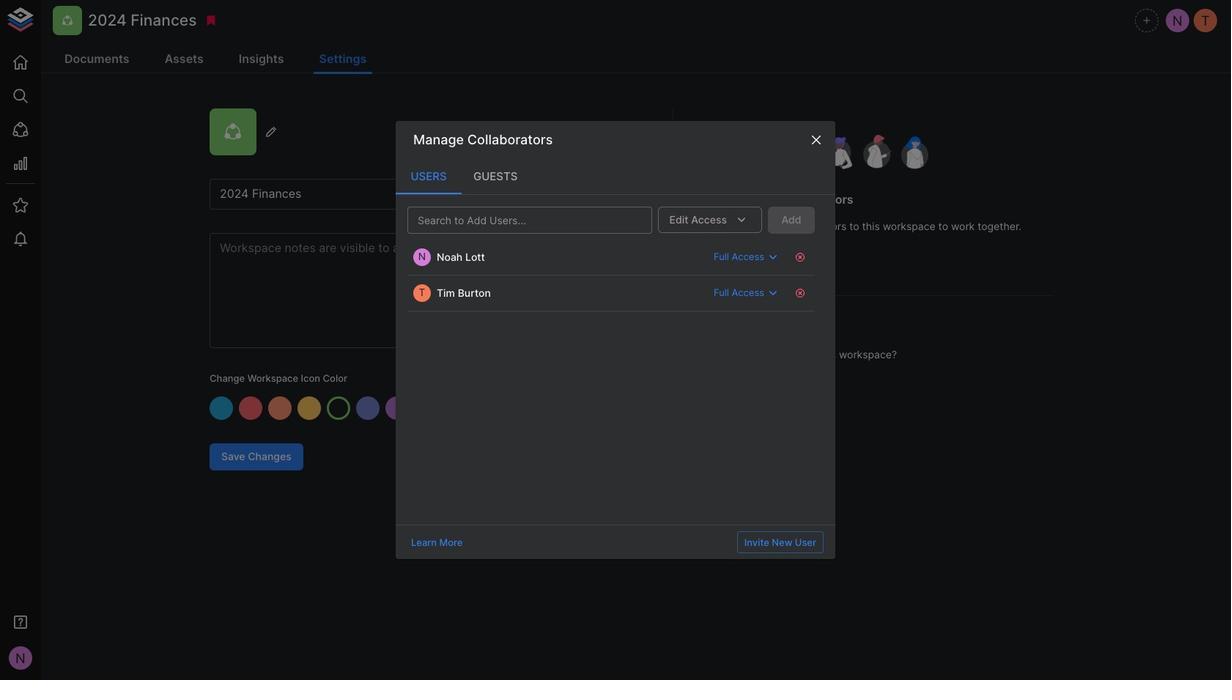 Task type: locate. For each thing, give the bounding box(es) containing it.
Workspace notes are visible to all members and guests. text field
[[210, 233, 626, 348]]

Workspace Name text field
[[210, 179, 626, 210]]

tab list
[[396, 159, 836, 194]]

dialog
[[396, 121, 836, 560]]



Task type: describe. For each thing, give the bounding box(es) containing it.
remove bookmark image
[[205, 14, 218, 27]]

Search to Add Users... text field
[[412, 211, 624, 229]]



Task type: vqa. For each thing, say whether or not it's contained in the screenshot.
tab list
yes



